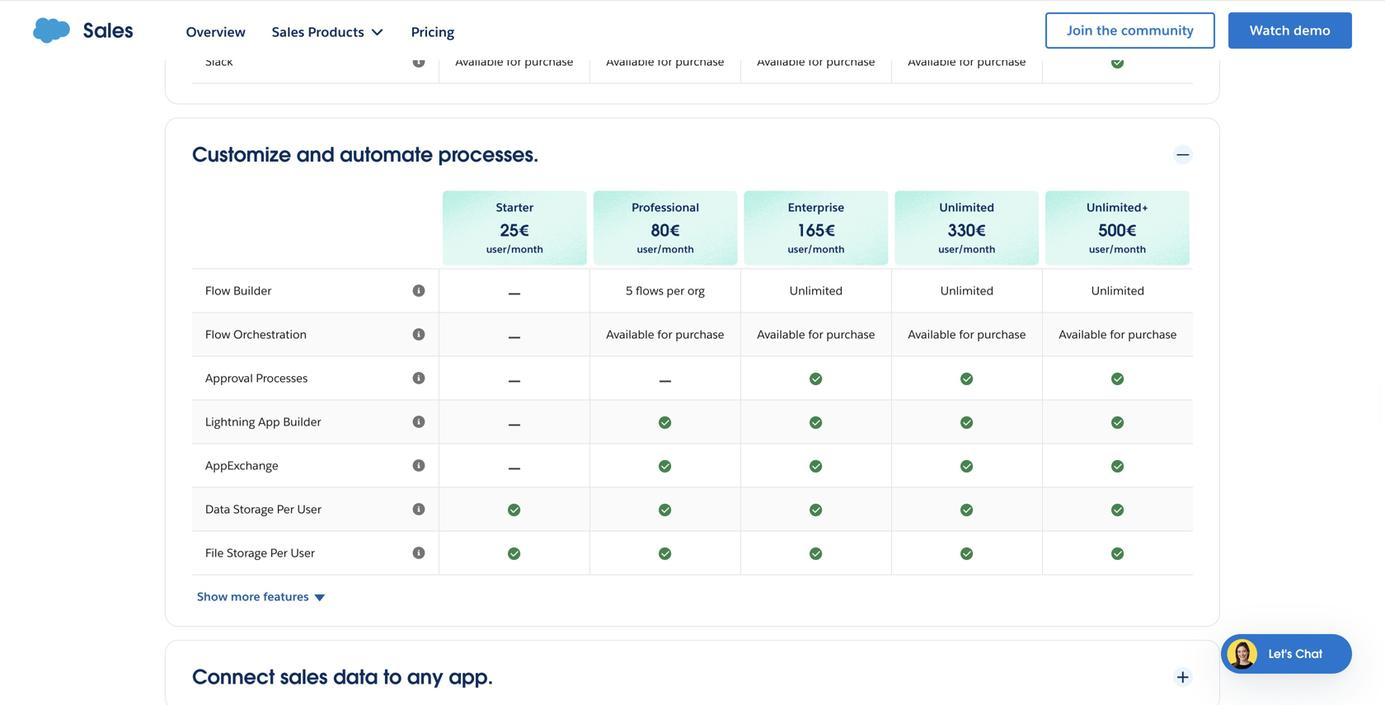 Task type: describe. For each thing, give the bounding box(es) containing it.
and
[[297, 142, 334, 168]]

processes.
[[439, 142, 539, 168]]

5 flows per org cell
[[591, 269, 742, 313]]

automate
[[340, 142, 433, 168]]

5 flows per org
[[626, 283, 705, 298]]

unlimited down 165
[[790, 283, 843, 298]]

approval processes
[[205, 371, 308, 386]]

165
[[797, 220, 825, 241]]

table containing 25
[[192, 188, 1194, 575]]

unlimited inside 'unlimited 330 € user/month'
[[940, 200, 995, 215]]

storage for data
[[233, 502, 274, 517]]

2 unlimited cell from the left
[[892, 269, 1043, 313]]

appexchange
[[205, 458, 279, 473]]

3 unlimited cell from the left
[[1043, 269, 1194, 313]]

row group containing slack
[[192, 0, 1194, 84]]

row containing flow orchestration
[[192, 313, 1194, 357]]

€ for 330
[[976, 220, 987, 241]]

enterprise
[[788, 200, 845, 215]]

not included image for processes
[[453, 370, 577, 387]]

row header inside row group
[[192, 0, 440, 40]]

lightning
[[205, 415, 255, 429]]

show more features button
[[197, 589, 1198, 605]]

flows
[[636, 283, 664, 298]]

contact us link
[[995, 13, 1054, 28]]

show
[[197, 589, 228, 604]]

not included image for app
[[453, 414, 577, 430]]

€ for 500
[[1126, 220, 1137, 241]]

€ for 165
[[825, 220, 836, 241]]

4 cell from the left
[[892, 0, 1043, 40]]

row group containing flow builder
[[192, 269, 1194, 575]]

customize and automate processes. button
[[192, 142, 1194, 168]]

let's
[[1269, 647, 1293, 661]]

wrapper image
[[1174, 145, 1194, 165]]

let's chat
[[1269, 647, 1323, 661]]

not included image for builder
[[453, 283, 577, 299]]

sales link
[[33, 17, 133, 44]]

data storage per user row
[[192, 488, 1194, 532]]

per for file storage per user
[[270, 546, 288, 561]]

included image inside row
[[1057, 53, 1180, 70]]

row containing flow builder
[[192, 269, 1194, 313]]

7253
[[1014, 33, 1042, 47]]

file
[[205, 546, 224, 561]]

1 unlimited cell from the left
[[742, 269, 892, 313]]

contact us 00800 7253 3333
[[976, 13, 1073, 47]]

us
[[1040, 13, 1054, 28]]

more
[[231, 589, 260, 604]]

unlimited down 500
[[1092, 283, 1145, 298]]

flow builder
[[205, 283, 272, 298]]

starter 25 € user/month
[[486, 200, 544, 256]]

2 cell from the left
[[591, 0, 742, 40]]

€ for 80
[[669, 220, 680, 241]]

flow orchestration
[[205, 327, 307, 342]]

lightning app builder
[[205, 415, 321, 429]]

professional 80 € user/month
[[632, 200, 700, 256]]

not included image for orchestration
[[453, 326, 577, 343]]

site tools navigation
[[946, 10, 1353, 56]]

user/month for 330
[[939, 243, 996, 256]]

80
[[651, 220, 669, 241]]

chat
[[1296, 647, 1323, 661]]

let's chat button
[[1221, 634, 1353, 674]]



Task type: locate. For each thing, give the bounding box(es) containing it.
processes
[[256, 371, 308, 386]]

enterprise 165 € user/month
[[788, 200, 845, 256]]

per up features
[[270, 546, 288, 561]]

row containing 25
[[440, 188, 1194, 269]]

0 vertical spatial per
[[277, 502, 294, 517]]

0 vertical spatial builder
[[234, 283, 272, 298]]

1 vertical spatial builder
[[283, 415, 321, 429]]

flow up approval
[[205, 327, 231, 342]]

user/month down 500
[[1090, 243, 1147, 256]]

2 user/month from the left
[[637, 243, 694, 256]]

builder
[[234, 283, 272, 298], [283, 415, 321, 429]]

unlimited cell down 165
[[742, 269, 892, 313]]

builder up flow orchestration
[[234, 283, 272, 298]]

user/month for 165
[[788, 243, 845, 256]]

included image
[[1057, 10, 1180, 26], [1057, 53, 1180, 70], [755, 370, 878, 387], [906, 370, 1029, 387], [1057, 370, 1180, 387], [604, 414, 727, 430], [755, 414, 878, 430], [906, 414, 1029, 430], [1057, 414, 1180, 430], [604, 458, 727, 474], [755, 458, 878, 474], [906, 458, 1029, 474], [1057, 458, 1180, 474], [453, 501, 577, 518], [604, 501, 727, 518], [755, 501, 878, 518], [906, 501, 1029, 518], [1057, 501, 1180, 518], [453, 545, 577, 561], [604, 545, 727, 561], [755, 545, 878, 561], [906, 545, 1029, 561], [1057, 545, 1180, 561]]

user/month inside unlimited+ 500 € user/month
[[1090, 243, 1147, 256]]

5
[[626, 283, 633, 298]]

row group
[[192, 0, 1194, 84], [192, 269, 1194, 575]]

row header
[[192, 0, 440, 40]]

slack
[[205, 54, 233, 69]]

2 flow from the top
[[205, 327, 231, 342]]

0 horizontal spatial builder
[[234, 283, 272, 298]]

user
[[297, 502, 322, 517], [291, 546, 315, 561]]

3 € from the left
[[825, 220, 836, 241]]

0 vertical spatial user
[[297, 502, 322, 517]]

1 cell from the left
[[440, 0, 591, 40]]

show more features
[[197, 589, 309, 604]]

builder right the app
[[283, 415, 321, 429]]

user for file storage per user
[[291, 546, 315, 561]]

unlimited
[[940, 200, 995, 215], [790, 283, 843, 298], [941, 283, 994, 298], [1092, 283, 1145, 298]]

sales
[[83, 18, 133, 43]]

per
[[277, 502, 294, 517], [270, 546, 288, 561]]

1 vertical spatial row group
[[192, 269, 1194, 575]]

unlimited cell down 330
[[892, 269, 1043, 313]]

row
[[192, 0, 1194, 40], [192, 40, 1194, 84], [440, 188, 1194, 269], [192, 269, 1194, 313], [192, 313, 1194, 357]]

per inside row
[[270, 546, 288, 561]]

4 € from the left
[[976, 220, 987, 241]]

unlimited+ 500 € user/month
[[1087, 200, 1149, 256]]

appexchange row
[[192, 444, 1194, 488]]

builder inside row
[[234, 283, 272, 298]]

user/month for 80
[[637, 243, 694, 256]]

org
[[688, 283, 705, 298]]

row containing slack
[[192, 40, 1194, 84]]

330
[[948, 220, 976, 241]]

1 vertical spatial flow
[[205, 327, 231, 342]]

1 row group from the top
[[192, 0, 1194, 84]]

5 € from the left
[[1126, 220, 1137, 241]]

€
[[519, 220, 530, 241], [669, 220, 680, 241], [825, 220, 836, 241], [976, 220, 987, 241], [1126, 220, 1137, 241]]

25
[[500, 220, 519, 241]]

storage inside row
[[233, 502, 274, 517]]

3 user/month from the left
[[788, 243, 845, 256]]

flow for flow builder
[[205, 283, 231, 298]]

flow
[[205, 283, 231, 298], [205, 327, 231, 342]]

0 vertical spatial flow
[[205, 283, 231, 298]]

cell
[[440, 0, 591, 40], [591, 0, 742, 40], [742, 0, 892, 40], [892, 0, 1043, 40]]

purchase
[[525, 54, 574, 69], [676, 54, 725, 69], [827, 54, 876, 69], [978, 54, 1027, 69], [676, 327, 725, 342], [827, 327, 876, 342], [978, 327, 1027, 342], [1129, 327, 1178, 342]]

approval processes row
[[192, 357, 1194, 401]]

lightning app builder row
[[192, 401, 1194, 444]]

not included image inside lightning app builder row
[[453, 414, 577, 430]]

1 vertical spatial user
[[291, 546, 315, 561]]

€ inside professional 80 € user/month
[[669, 220, 680, 241]]

available
[[456, 54, 504, 69], [607, 54, 655, 69], [758, 54, 806, 69], [908, 54, 957, 69], [607, 327, 655, 342], [758, 327, 806, 342], [908, 327, 957, 342], [1059, 327, 1107, 342]]

€ inside starter 25 € user/month
[[519, 220, 530, 241]]

00800
[[976, 33, 1011, 47]]

4 user/month from the left
[[939, 243, 996, 256]]

1 horizontal spatial builder
[[283, 415, 321, 429]]

customize and automate processes.
[[192, 142, 539, 168]]

data
[[205, 502, 230, 517]]

€ inside 'unlimited 330 € user/month'
[[976, 220, 987, 241]]

per for data storage per user
[[277, 502, 294, 517]]

features
[[263, 589, 309, 604]]

approval
[[205, 371, 253, 386]]

0 vertical spatial row group
[[192, 0, 1194, 84]]

user/month down 165
[[788, 243, 845, 256]]

not included image inside appexchange row
[[453, 458, 577, 474]]

unlimited down 330
[[941, 283, 994, 298]]

1 flow from the top
[[205, 283, 231, 298]]

storage
[[233, 502, 274, 517], [227, 546, 267, 561]]

file storage per user
[[205, 546, 315, 561]]

flow for flow orchestration
[[205, 327, 231, 342]]

storage right data
[[233, 502, 274, 517]]

not included image
[[453, 283, 577, 299], [453, 326, 577, 343], [453, 370, 577, 387], [604, 370, 727, 387], [453, 414, 577, 430], [453, 458, 577, 474]]

for
[[507, 54, 522, 69], [658, 54, 673, 69], [809, 54, 824, 69], [960, 54, 975, 69], [658, 327, 673, 342], [809, 327, 824, 342], [960, 327, 975, 342], [1110, 327, 1126, 342]]

professional
[[632, 200, 700, 215]]

salesforce context menu utility navigation
[[1033, 11, 1353, 50]]

user for data storage per user
[[297, 502, 322, 517]]

table
[[192, 188, 1194, 575]]

user/month down "80"
[[637, 243, 694, 256]]

€ inside unlimited+ 500 € user/month
[[1126, 220, 1137, 241]]

available for purchase
[[456, 54, 574, 69], [607, 54, 725, 69], [758, 54, 876, 69], [908, 54, 1027, 69], [607, 327, 725, 342], [758, 327, 876, 342], [908, 327, 1027, 342], [1059, 327, 1178, 342]]

1 user/month from the left
[[486, 243, 544, 256]]

user/month inside professional 80 € user/month
[[637, 243, 694, 256]]

file storage per user row
[[192, 532, 1194, 575]]

user/month down 330
[[939, 243, 996, 256]]

app
[[258, 415, 280, 429]]

user up features
[[291, 546, 315, 561]]

1 vertical spatial storage
[[227, 546, 267, 561]]

0 vertical spatial storage
[[233, 502, 274, 517]]

1 € from the left
[[519, 220, 530, 241]]

available for purchase cell
[[440, 40, 591, 84], [591, 40, 742, 84], [742, 40, 892, 84], [892, 40, 1043, 84], [591, 313, 742, 357], [742, 313, 892, 357], [892, 313, 1043, 357], [1043, 313, 1194, 357]]

user/month
[[486, 243, 544, 256], [637, 243, 694, 256], [788, 243, 845, 256], [939, 243, 996, 256], [1090, 243, 1147, 256]]

3 cell from the left
[[742, 0, 892, 40]]

user/month for 500
[[1090, 243, 1147, 256]]

storage for file
[[227, 546, 267, 561]]

orchestration
[[234, 327, 307, 342]]

3333
[[1045, 33, 1073, 47]]

flow up flow orchestration
[[205, 283, 231, 298]]

builder inside row
[[283, 415, 321, 429]]

unlimited+
[[1087, 200, 1149, 215]]

user/month down 25
[[486, 243, 544, 256]]

€ inside enterprise 165 € user/month
[[825, 220, 836, 241]]

2 row group from the top
[[192, 269, 1194, 575]]

5 user/month from the left
[[1090, 243, 1147, 256]]

1 vertical spatial per
[[270, 546, 288, 561]]

unlimited cell
[[742, 269, 892, 313], [892, 269, 1043, 313], [1043, 269, 1194, 313]]

unlimited up 330
[[940, 200, 995, 215]]

data storage per user
[[205, 502, 322, 517]]

user inside row
[[291, 546, 315, 561]]

user/month for 25
[[486, 243, 544, 256]]

500
[[1099, 220, 1126, 241]]

per up file storage per user
[[277, 502, 294, 517]]

unlimited 330 € user/month
[[939, 200, 996, 256]]

per
[[667, 283, 685, 298]]

contact
[[995, 13, 1037, 28]]

user inside row
[[297, 502, 322, 517]]

user up file storage per user
[[297, 502, 322, 517]]

storage inside row
[[227, 546, 267, 561]]

customize
[[192, 142, 291, 168]]

€ for 25
[[519, 220, 530, 241]]

per inside row
[[277, 502, 294, 517]]

2 € from the left
[[669, 220, 680, 241]]

starter
[[496, 200, 534, 215]]

unlimited cell down 500
[[1043, 269, 1194, 313]]

storage right file
[[227, 546, 267, 561]]



Task type: vqa. For each thing, say whether or not it's contained in the screenshot.
row group containing Slack
yes



